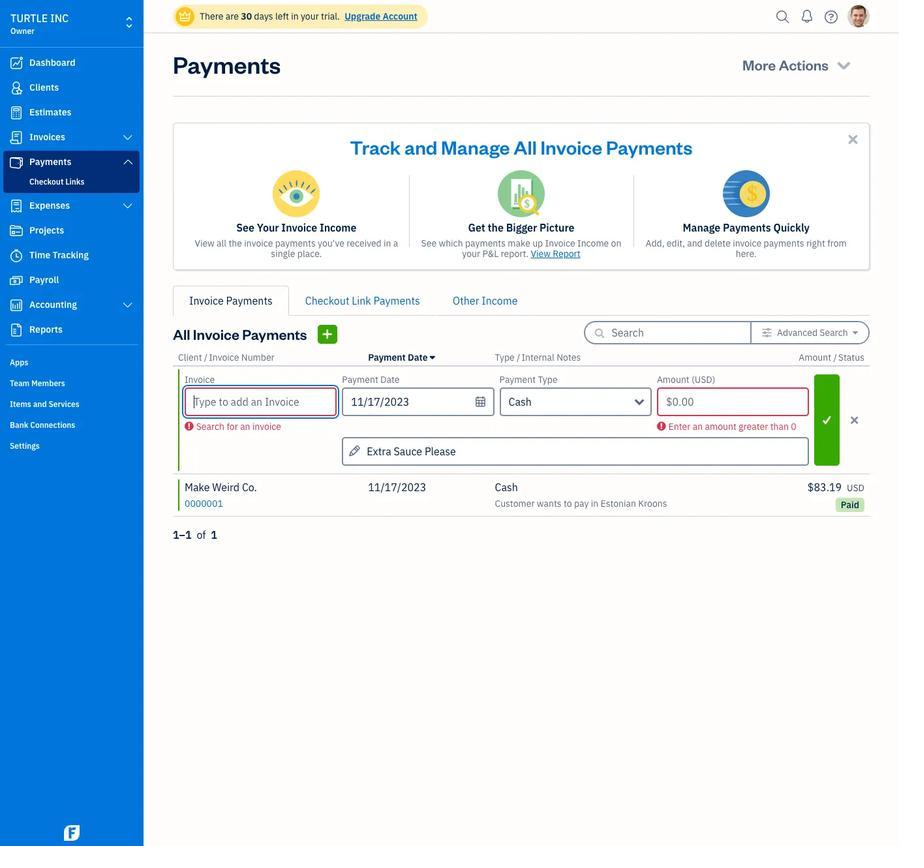 Task type: vqa. For each thing, say whether or not it's contained in the screenshot.
Amount (USD) text box
yes



Task type: describe. For each thing, give the bounding box(es) containing it.
kroons
[[639, 498, 667, 510]]

chart image
[[8, 299, 24, 312]]

chevron large down image for expenses
[[122, 201, 134, 211]]

payment date button
[[368, 352, 435, 364]]

0000001
[[185, 498, 223, 510]]

crown image
[[178, 9, 192, 23]]

/ for status
[[834, 352, 837, 364]]

in for there
[[291, 10, 299, 22]]

see for your
[[236, 221, 255, 234]]

close image
[[846, 132, 861, 147]]

cash customer wants to pay in estonian kroons
[[495, 481, 667, 510]]

payments inside see which payments make up invoice income on your p&l report.
[[465, 238, 506, 249]]

payment type
[[500, 374, 558, 386]]

more actions
[[743, 55, 829, 74]]

accounting
[[29, 299, 77, 311]]

advanced
[[777, 327, 818, 339]]

1 vertical spatial all
[[173, 325, 190, 343]]

Notes (Optional) text field
[[342, 437, 809, 466]]

track
[[350, 134, 401, 159]]

team
[[10, 379, 30, 388]]

client
[[178, 352, 202, 364]]

checkout link payments
[[305, 294, 420, 307]]

picture
[[540, 221, 575, 234]]

payment down type button
[[500, 374, 536, 386]]

payments for add,
[[764, 238, 805, 249]]

1–1
[[173, 529, 192, 542]]

edit,
[[667, 238, 685, 249]]

wants
[[537, 498, 562, 510]]

client image
[[8, 82, 24, 95]]

exclamationcircle image
[[657, 421, 666, 431]]

checkout for checkout links
[[29, 177, 64, 187]]

report.
[[501, 248, 529, 260]]

see your invoice income image
[[273, 170, 320, 217]]

track and manage all invoice payments
[[350, 134, 693, 159]]

links
[[65, 177, 84, 187]]

enter
[[669, 421, 691, 433]]

pay
[[574, 498, 589, 510]]

see for which
[[421, 238, 437, 249]]

paid
[[841, 499, 860, 511]]

settings link
[[3, 436, 140, 456]]

chevron large down image for invoices
[[122, 133, 134, 143]]

2 an from the left
[[693, 421, 703, 433]]

11/17/2023
[[368, 481, 426, 494]]

0
[[791, 421, 797, 433]]

other income link
[[437, 286, 534, 316]]

usd
[[847, 482, 865, 494]]

of
[[197, 529, 206, 542]]

days
[[254, 10, 273, 22]]

income inside see which payments make up invoice income on your p&l report.
[[578, 238, 609, 249]]

team members
[[10, 379, 65, 388]]

internal
[[522, 352, 555, 364]]

single
[[271, 248, 295, 260]]

Invoice text field
[[186, 389, 336, 415]]

settings image
[[762, 328, 773, 338]]

1–1 of 1
[[173, 529, 217, 542]]

advanced search button
[[752, 322, 869, 343]]

1 vertical spatial search
[[196, 421, 225, 433]]

main element
[[0, 0, 176, 847]]

bigger
[[506, 221, 537, 234]]

and inside 'manage payments quickly add, edit, and delete invoice payments right from here.'
[[687, 238, 703, 249]]

quickly
[[774, 221, 810, 234]]

get the bigger picture
[[468, 221, 575, 234]]

0 vertical spatial manage
[[441, 134, 510, 159]]

report
[[553, 248, 581, 260]]

on
[[611, 238, 622, 249]]

apps link
[[3, 352, 140, 372]]

owner
[[10, 26, 34, 36]]

upgrade account link
[[342, 10, 418, 22]]

amount for amount / status
[[799, 352, 832, 364]]

client / invoice number
[[178, 352, 275, 364]]

1 an from the left
[[240, 421, 250, 433]]

weird
[[212, 481, 240, 494]]

income inside the see your invoice income view all the invoice payments you've received in a single place.
[[320, 221, 357, 234]]

a
[[393, 238, 398, 249]]

0 vertical spatial the
[[488, 221, 504, 234]]

all
[[217, 238, 227, 249]]

type button
[[495, 352, 515, 364]]

bank
[[10, 420, 28, 430]]

checkout link payments link
[[289, 286, 437, 316]]

right
[[807, 238, 826, 249]]

invoice inside see which payments make up invoice income on your p&l report.
[[545, 238, 576, 249]]

expenses link
[[3, 195, 140, 218]]

estonian
[[601, 498, 636, 510]]

and for manage
[[405, 134, 438, 159]]

invoice payments link
[[173, 286, 289, 316]]

estimates link
[[3, 101, 140, 125]]

and for services
[[33, 399, 47, 409]]

manage payments quickly image
[[723, 170, 770, 217]]

from
[[828, 238, 847, 249]]

link
[[352, 294, 371, 307]]

expense image
[[8, 200, 24, 213]]

invoice down invoice text field
[[253, 421, 281, 433]]

customer
[[495, 498, 535, 510]]

notes
[[557, 352, 581, 364]]

notifications image
[[797, 3, 818, 29]]

reports link
[[3, 319, 140, 342]]

settings
[[10, 441, 40, 451]]

1 horizontal spatial income
[[482, 294, 518, 307]]

trial.
[[321, 10, 340, 22]]

services
[[49, 399, 79, 409]]

invoice payments
[[189, 294, 273, 307]]

get
[[468, 221, 485, 234]]

$83.19
[[808, 481, 842, 494]]

0 vertical spatial payment date
[[368, 352, 428, 364]]

expenses
[[29, 200, 70, 211]]

your inside see which payments make up invoice income on your p&l report.
[[462, 248, 481, 260]]

invoice inside the see your invoice income view all the invoice payments you've received in a single place.
[[282, 221, 317, 234]]

chevron large down image for accounting
[[122, 300, 134, 311]]

advanced search
[[777, 327, 848, 339]]

more actions button
[[731, 49, 865, 80]]

turtle
[[10, 12, 48, 25]]

co.
[[242, 481, 257, 494]]

received
[[347, 238, 382, 249]]

checkout for checkout link payments
[[305, 294, 350, 307]]

payment down payment date button
[[342, 374, 378, 386]]

chevrondown image
[[835, 55, 853, 74]]

in inside the see your invoice income view all the invoice payments you've received in a single place.
[[384, 238, 391, 249]]

money image
[[8, 274, 24, 287]]

1 vertical spatial type
[[538, 374, 558, 386]]

up
[[533, 238, 543, 249]]

payments inside checkout link payments "link"
[[374, 294, 420, 307]]

apps
[[10, 358, 28, 367]]

view report
[[531, 248, 581, 260]]

amount / status
[[799, 352, 865, 364]]

payments inside payments link
[[29, 156, 71, 168]]

get the bigger picture image
[[498, 170, 545, 217]]



Task type: locate. For each thing, give the bounding box(es) containing it.
payment image
[[8, 156, 24, 169]]

0 horizontal spatial see
[[236, 221, 255, 234]]

2 horizontal spatial /
[[834, 352, 837, 364]]

see left your
[[236, 221, 255, 234]]

all invoice payments
[[173, 325, 307, 343]]

chevron large down image up reports link
[[122, 300, 134, 311]]

1 horizontal spatial your
[[462, 248, 481, 260]]

2 horizontal spatial in
[[591, 498, 599, 510]]

Payment date in MM/DD/YYYY format text field
[[342, 388, 494, 416]]

in for cash
[[591, 498, 599, 510]]

which
[[439, 238, 463, 249]]

1 horizontal spatial amount
[[799, 352, 832, 364]]

add a new payment image
[[321, 326, 334, 342]]

checkout inside "link"
[[305, 294, 350, 307]]

search right exclamationcircle image
[[196, 421, 225, 433]]

2 chevron large down image from the top
[[122, 201, 134, 211]]

0 vertical spatial date
[[408, 352, 428, 364]]

1 / from the left
[[204, 352, 208, 364]]

other income
[[453, 294, 518, 307]]

0000001 link
[[185, 497, 223, 510]]

invoice down your
[[244, 238, 273, 249]]

clients link
[[3, 76, 140, 100]]

in left a
[[384, 238, 391, 249]]

cancel image
[[844, 413, 866, 428]]

upgrade
[[345, 10, 381, 22]]

income up 'you've'
[[320, 221, 357, 234]]

an right for at left
[[240, 421, 250, 433]]

3 / from the left
[[834, 352, 837, 364]]

0 horizontal spatial amount
[[657, 374, 690, 386]]

items and services link
[[3, 394, 140, 414]]

projects
[[29, 225, 64, 236]]

1 chevron large down image from the top
[[122, 133, 134, 143]]

0 horizontal spatial in
[[291, 10, 299, 22]]

2 / from the left
[[517, 352, 520, 364]]

1 vertical spatial checkout
[[305, 294, 350, 307]]

date down payment date button
[[381, 374, 400, 386]]

dashboard image
[[8, 57, 24, 70]]

make weird co. 0000001
[[185, 481, 257, 510]]

chevron large down image down estimates link
[[122, 133, 134, 143]]

invoice
[[244, 238, 273, 249], [733, 238, 762, 249], [253, 421, 281, 433]]

type up "payment type"
[[495, 352, 515, 364]]

0 vertical spatial see
[[236, 221, 255, 234]]

1 vertical spatial chevron large down image
[[122, 300, 134, 311]]

other
[[453, 294, 479, 307]]

1 vertical spatial chevron large down image
[[122, 201, 134, 211]]

payments inside 'manage payments quickly add, edit, and delete invoice payments right from here.'
[[764, 238, 805, 249]]

checkout
[[29, 177, 64, 187], [305, 294, 350, 307]]

estimate image
[[8, 106, 24, 119]]

0 vertical spatial income
[[320, 221, 357, 234]]

tracking
[[53, 249, 89, 261]]

invoice image
[[8, 131, 24, 144]]

0 horizontal spatial search
[[196, 421, 225, 433]]

chevron large down image inside expenses "link"
[[122, 201, 134, 211]]

1 horizontal spatial type
[[538, 374, 558, 386]]

go to help image
[[821, 7, 842, 26]]

0 horizontal spatial view
[[195, 238, 215, 249]]

0 horizontal spatial checkout
[[29, 177, 64, 187]]

/ for invoice
[[204, 352, 208, 364]]

1 vertical spatial income
[[578, 238, 609, 249]]

turtle inc owner
[[10, 12, 69, 36]]

dashboard link
[[3, 52, 140, 75]]

invoice for payments
[[733, 238, 762, 249]]

caretdown image
[[853, 328, 858, 338]]

cash inside dropdown button
[[509, 396, 532, 409]]

items
[[10, 399, 31, 409]]

and inside main element
[[33, 399, 47, 409]]

in right left
[[291, 10, 299, 22]]

your left p&l
[[462, 248, 481, 260]]

payroll
[[29, 274, 59, 286]]

bank connections link
[[3, 415, 140, 435]]

time tracking link
[[3, 244, 140, 268]]

amount
[[705, 421, 737, 433]]

cash inside cash customer wants to pay in estonian kroons
[[495, 481, 518, 494]]

2 horizontal spatial payments
[[764, 238, 805, 249]]

caretdown image
[[430, 352, 435, 363]]

1 vertical spatial date
[[381, 374, 400, 386]]

see inside the see your invoice income view all the invoice payments you've received in a single place.
[[236, 221, 255, 234]]

0 vertical spatial type
[[495, 352, 515, 364]]

and right 'track'
[[405, 134, 438, 159]]

invoice
[[541, 134, 603, 159], [282, 221, 317, 234], [545, 238, 576, 249], [189, 294, 224, 307], [193, 325, 240, 343], [209, 352, 239, 364], [185, 374, 215, 386]]

1 horizontal spatial payments
[[465, 238, 506, 249]]

project image
[[8, 225, 24, 238]]

see
[[236, 221, 255, 234], [421, 238, 437, 249]]

1 payments from the left
[[275, 238, 316, 249]]

your
[[301, 10, 319, 22], [462, 248, 481, 260]]

reports
[[29, 324, 63, 335]]

payments down the get
[[465, 238, 506, 249]]

and right the items
[[33, 399, 47, 409]]

0 horizontal spatial payments
[[275, 238, 316, 249]]

enter an amount greater than 0
[[669, 421, 797, 433]]

delete
[[705, 238, 731, 249]]

chevron large down image
[[122, 133, 134, 143], [122, 201, 134, 211]]

all up the client
[[173, 325, 190, 343]]

1 horizontal spatial date
[[408, 352, 428, 364]]

estimates
[[29, 106, 72, 118]]

0 vertical spatial chevron large down image
[[122, 157, 134, 167]]

0 horizontal spatial income
[[320, 221, 357, 234]]

$83.19 usd paid
[[808, 481, 865, 511]]

date left caretdown image
[[408, 352, 428, 364]]

Amount (USD) text field
[[657, 388, 809, 416]]

see inside see which payments make up invoice income on your p&l report.
[[421, 238, 437, 249]]

freshbooks image
[[61, 826, 82, 841]]

1 vertical spatial in
[[384, 238, 391, 249]]

cash up customer
[[495, 481, 518, 494]]

1 horizontal spatial view
[[531, 248, 551, 260]]

payments down quickly
[[764, 238, 805, 249]]

time tracking
[[29, 249, 89, 261]]

all up get the bigger picture
[[514, 134, 537, 159]]

checkout up expenses
[[29, 177, 64, 187]]

payment date left caretdown image
[[368, 352, 428, 364]]

0 horizontal spatial an
[[240, 421, 250, 433]]

account
[[383, 10, 418, 22]]

left
[[275, 10, 289, 22]]

1 horizontal spatial see
[[421, 238, 437, 249]]

cash for cash customer wants to pay in estonian kroons
[[495, 481, 518, 494]]

checkout inside main element
[[29, 177, 64, 187]]

payment date
[[368, 352, 428, 364], [342, 374, 400, 386]]

search left caretdown icon
[[820, 327, 848, 339]]

view inside the see your invoice income view all the invoice payments you've received in a single place.
[[195, 238, 215, 249]]

0 vertical spatial in
[[291, 10, 299, 22]]

1 vertical spatial manage
[[683, 221, 721, 234]]

chevron large down image up checkout links link
[[122, 157, 134, 167]]

exclamationcircle image
[[185, 421, 194, 431]]

team members link
[[3, 373, 140, 393]]

an
[[240, 421, 250, 433], [693, 421, 703, 433]]

payments down your
[[275, 238, 316, 249]]

see your invoice income view all the invoice payments you've received in a single place.
[[195, 221, 398, 260]]

items and services
[[10, 399, 79, 409]]

cash button
[[500, 388, 652, 416]]

chevron large down image inside the accounting link
[[122, 300, 134, 311]]

0 horizontal spatial and
[[33, 399, 47, 409]]

view right make
[[531, 248, 551, 260]]

1 vertical spatial amount
[[657, 374, 690, 386]]

income left on in the right of the page
[[578, 238, 609, 249]]

income
[[320, 221, 357, 234], [578, 238, 609, 249], [482, 294, 518, 307]]

make
[[508, 238, 531, 249]]

2 horizontal spatial and
[[687, 238, 703, 249]]

0 vertical spatial amount
[[799, 352, 832, 364]]

cash
[[509, 396, 532, 409], [495, 481, 518, 494]]

type / internal notes
[[495, 352, 581, 364]]

1 vertical spatial cash
[[495, 481, 518, 494]]

and right edit,
[[687, 238, 703, 249]]

manage inside 'manage payments quickly add, edit, and delete invoice payments right from here.'
[[683, 221, 721, 234]]

the inside the see your invoice income view all the invoice payments you've received in a single place.
[[229, 238, 242, 249]]

an right enter
[[693, 421, 703, 433]]

payments for income
[[275, 238, 316, 249]]

0 vertical spatial and
[[405, 134, 438, 159]]

invoice inside invoice payments link
[[189, 294, 224, 307]]

timer image
[[8, 249, 24, 262]]

0 horizontal spatial /
[[204, 352, 208, 364]]

1 horizontal spatial checkout
[[305, 294, 350, 307]]

save image
[[816, 412, 838, 429]]

chevron large down image inside payments link
[[122, 157, 134, 167]]

in
[[291, 10, 299, 22], [384, 238, 391, 249], [591, 498, 599, 510]]

1 horizontal spatial /
[[517, 352, 520, 364]]

payments
[[173, 49, 281, 80], [606, 134, 693, 159], [29, 156, 71, 168], [723, 221, 771, 234], [226, 294, 273, 307], [374, 294, 420, 307], [242, 325, 307, 343]]

1 horizontal spatial an
[[693, 421, 703, 433]]

0 vertical spatial search
[[820, 327, 848, 339]]

report image
[[8, 324, 24, 337]]

search image
[[773, 7, 794, 26]]

2 vertical spatial and
[[33, 399, 47, 409]]

1 chevron large down image from the top
[[122, 157, 134, 167]]

in inside cash customer wants to pay in estonian kroons
[[591, 498, 599, 510]]

1 vertical spatial your
[[462, 248, 481, 260]]

checkout links
[[29, 177, 84, 187]]

are
[[226, 10, 239, 22]]

than
[[771, 421, 789, 433]]

1 horizontal spatial manage
[[683, 221, 721, 234]]

0 horizontal spatial type
[[495, 352, 515, 364]]

/ right the client
[[204, 352, 208, 364]]

1 vertical spatial see
[[421, 238, 437, 249]]

view
[[195, 238, 215, 249], [531, 248, 551, 260]]

invoice inside 'manage payments quickly add, edit, and delete invoice payments right from here.'
[[733, 238, 762, 249]]

bank connections
[[10, 420, 75, 430]]

projects link
[[3, 219, 140, 243]]

payment left caretdown image
[[368, 352, 406, 364]]

chevron large down image down checkout links link
[[122, 201, 134, 211]]

1 horizontal spatial in
[[384, 238, 391, 249]]

0 horizontal spatial manage
[[441, 134, 510, 159]]

1 vertical spatial payment date
[[342, 374, 400, 386]]

/ left status
[[834, 352, 837, 364]]

0 horizontal spatial date
[[381, 374, 400, 386]]

chevron large down image inside invoices link
[[122, 133, 134, 143]]

2 chevron large down image from the top
[[122, 300, 134, 311]]

cash down "payment type"
[[509, 396, 532, 409]]

place.
[[297, 248, 322, 260]]

0 horizontal spatial all
[[173, 325, 190, 343]]

status
[[839, 352, 865, 364]]

0 vertical spatial chevron large down image
[[122, 133, 134, 143]]

/ for internal
[[517, 352, 520, 364]]

make
[[185, 481, 210, 494]]

connections
[[30, 420, 75, 430]]

your left trial.
[[301, 10, 319, 22]]

amount for amount (usd)
[[657, 374, 690, 386]]

0 vertical spatial checkout
[[29, 177, 64, 187]]

type down internal at the right top of the page
[[538, 374, 558, 386]]

checkout links link
[[6, 174, 137, 190]]

2 vertical spatial in
[[591, 498, 599, 510]]

payment
[[368, 352, 406, 364], [342, 374, 378, 386], [500, 374, 536, 386]]

1 horizontal spatial search
[[820, 327, 848, 339]]

0 vertical spatial all
[[514, 134, 537, 159]]

accounting link
[[3, 294, 140, 317]]

1 horizontal spatial and
[[405, 134, 438, 159]]

manage
[[441, 134, 510, 159], [683, 221, 721, 234]]

3 payments from the left
[[764, 238, 805, 249]]

cash for cash
[[509, 396, 532, 409]]

income right other
[[482, 294, 518, 307]]

clients
[[29, 82, 59, 93]]

chevron large down image
[[122, 157, 134, 167], [122, 300, 134, 311]]

in right pay
[[591, 498, 599, 510]]

invoice inside the see your invoice income view all the invoice payments you've received in a single place.
[[244, 238, 273, 249]]

0 horizontal spatial the
[[229, 238, 242, 249]]

time
[[29, 249, 50, 261]]

1 horizontal spatial all
[[514, 134, 537, 159]]

0 horizontal spatial your
[[301, 10, 319, 22]]

search for an invoice
[[196, 421, 281, 433]]

payroll link
[[3, 269, 140, 292]]

amount down the advanced search
[[799, 352, 832, 364]]

there
[[200, 10, 223, 22]]

view left 'all'
[[195, 238, 215, 249]]

1 horizontal spatial the
[[488, 221, 504, 234]]

you've
[[318, 238, 345, 249]]

/
[[204, 352, 208, 364], [517, 352, 520, 364], [834, 352, 837, 364]]

invoice for your
[[244, 238, 273, 249]]

checkout up add a new payment image
[[305, 294, 350, 307]]

number
[[241, 352, 275, 364]]

payment date down payment date button
[[342, 374, 400, 386]]

manage payments quickly add, edit, and delete invoice payments right from here.
[[646, 221, 847, 260]]

1 vertical spatial the
[[229, 238, 242, 249]]

2 vertical spatial income
[[482, 294, 518, 307]]

chevron large down image for payments
[[122, 157, 134, 167]]

payments inside the see your invoice income view all the invoice payments you've received in a single place.
[[275, 238, 316, 249]]

invoice right delete
[[733, 238, 762, 249]]

inc
[[50, 12, 69, 25]]

2 horizontal spatial income
[[578, 238, 609, 249]]

amount left (usd)
[[657, 374, 690, 386]]

/ right type button
[[517, 352, 520, 364]]

search inside dropdown button
[[820, 327, 848, 339]]

the right the get
[[488, 221, 504, 234]]

payments inside 'manage payments quickly add, edit, and delete invoice payments right from here.'
[[723, 221, 771, 234]]

see left which
[[421, 238, 437, 249]]

2 payments from the left
[[465, 238, 506, 249]]

0 vertical spatial cash
[[509, 396, 532, 409]]

1 vertical spatial and
[[687, 238, 703, 249]]

amount button
[[799, 352, 832, 364]]

Search text field
[[612, 322, 729, 343]]

0 vertical spatial your
[[301, 10, 319, 22]]

payments inside invoice payments link
[[226, 294, 273, 307]]

the right 'all'
[[229, 238, 242, 249]]



